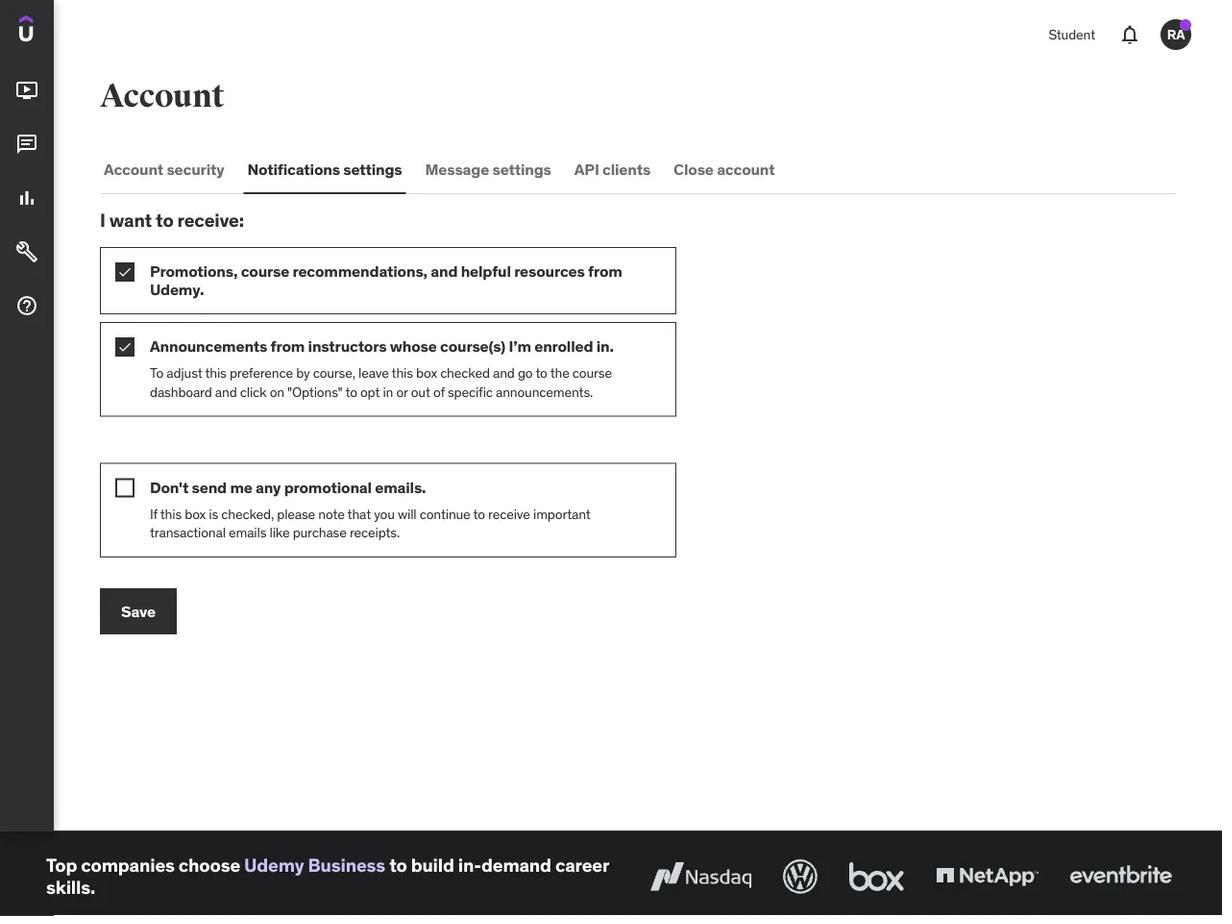Task type: locate. For each thing, give the bounding box(es) containing it.
2 horizontal spatial and
[[493, 364, 515, 382]]

and left helpful at the left top of page
[[431, 261, 458, 281]]

small image down small image
[[115, 338, 135, 357]]

specific
[[448, 383, 493, 400]]

dashboard
[[150, 383, 212, 400]]

0 horizontal spatial from
[[271, 337, 305, 356]]

leave
[[359, 364, 389, 382]]

clients
[[603, 159, 651, 179]]

1 small image from the top
[[115, 338, 135, 357]]

account for account
[[100, 76, 224, 116]]

1 horizontal spatial box
[[416, 364, 437, 382]]

1 vertical spatial medium image
[[15, 133, 38, 156]]

0 horizontal spatial settings
[[343, 159, 402, 179]]

announcements from instructors whose course(s) i'm enrolled in. to adjust this preference by course, leave this box checked and go to the  course dashboard and click on "options" to opt in or out of specific announcements.
[[150, 337, 614, 400]]

close
[[674, 159, 714, 179]]

this
[[205, 364, 227, 382], [392, 364, 413, 382], [160, 505, 182, 522]]

go
[[518, 364, 533, 382]]

0 horizontal spatial box
[[185, 505, 206, 522]]

box
[[416, 364, 437, 382], [185, 505, 206, 522]]

medium image
[[15, 79, 38, 102], [15, 133, 38, 156], [15, 294, 38, 317]]

account up want
[[104, 159, 163, 179]]

promotions,
[[150, 261, 238, 281]]

close account button
[[670, 146, 779, 192]]

the
[[551, 364, 570, 382]]

0 horizontal spatial course
[[241, 261, 289, 281]]

business
[[308, 854, 386, 877]]

skills.
[[46, 876, 95, 899]]

1 vertical spatial from
[[271, 337, 305, 356]]

small image for don't send me any promotional emails.
[[115, 478, 135, 498]]

to build in-demand career skills.
[[46, 854, 609, 899]]

to
[[156, 209, 174, 232], [536, 364, 548, 382], [346, 383, 357, 400], [473, 505, 485, 522], [389, 854, 407, 877]]

1 vertical spatial course
[[573, 364, 612, 382]]

course right promotions,
[[241, 261, 289, 281]]

to right want
[[156, 209, 174, 232]]

send
[[192, 477, 227, 497]]

helpful
[[461, 261, 511, 281]]

3 medium image from the top
[[15, 294, 38, 317]]

settings
[[343, 159, 402, 179], [493, 159, 552, 179]]

api clients button
[[571, 146, 655, 192]]

2 settings from the left
[[493, 159, 552, 179]]

please
[[277, 505, 315, 522]]

settings right the notifications
[[343, 159, 402, 179]]

0 vertical spatial course
[[241, 261, 289, 281]]

important
[[534, 505, 591, 522]]

2 vertical spatial and
[[215, 383, 237, 400]]

2 vertical spatial medium image
[[15, 294, 38, 317]]

small image
[[115, 262, 135, 281]]

companies
[[81, 854, 175, 877]]

1 vertical spatial medium image
[[15, 241, 38, 264]]

0 horizontal spatial this
[[160, 505, 182, 522]]

from
[[588, 261, 623, 281], [271, 337, 305, 356]]

this up or
[[392, 364, 413, 382]]

receive
[[488, 505, 530, 522]]

out
[[411, 383, 430, 400]]

0 vertical spatial box
[[416, 364, 437, 382]]

0 vertical spatial and
[[431, 261, 458, 281]]

course inside promotions, course recommendations, and helpful resources from udemy.
[[241, 261, 289, 281]]

announcements
[[150, 337, 267, 356]]

demand
[[482, 854, 552, 877]]

to inside to build in-demand career skills.
[[389, 854, 407, 877]]

box up out
[[416, 364, 437, 382]]

and
[[431, 261, 458, 281], [493, 364, 515, 382], [215, 383, 237, 400]]

don't send me any promotional emails. if this box is checked, please note that you will continue to receive important transactional emails like purchase receipts.
[[150, 477, 591, 541]]

box left is
[[185, 505, 206, 522]]

api clients
[[575, 159, 651, 179]]

continue
[[420, 505, 471, 522]]

course
[[241, 261, 289, 281], [573, 364, 612, 382]]

is
[[209, 505, 218, 522]]

top
[[46, 854, 77, 877]]

account for account security
[[104, 159, 163, 179]]

student link
[[1038, 12, 1107, 58]]

1 horizontal spatial course
[[573, 364, 612, 382]]

want
[[109, 209, 152, 232]]

0 vertical spatial from
[[588, 261, 623, 281]]

from up 'by'
[[271, 337, 305, 356]]

in
[[383, 383, 393, 400]]

enrolled
[[535, 337, 594, 356]]

to left opt on the left
[[346, 383, 357, 400]]

0 vertical spatial account
[[100, 76, 224, 116]]

small image left 'don't'
[[115, 478, 135, 498]]

of
[[433, 383, 445, 400]]

box image
[[845, 855, 909, 898]]

notifications settings button
[[244, 146, 406, 192]]

account inside button
[[104, 159, 163, 179]]

1 settings from the left
[[343, 159, 402, 179]]

to left build
[[389, 854, 407, 877]]

1 vertical spatial account
[[104, 159, 163, 179]]

instructors
[[308, 337, 387, 356]]

student
[[1049, 26, 1096, 43]]

that
[[348, 505, 371, 522]]

transactional
[[150, 524, 226, 541]]

promotions, course recommendations, and helpful resources from udemy.
[[150, 261, 623, 299]]

emails
[[229, 524, 267, 541]]

0 vertical spatial medium image
[[15, 79, 38, 102]]

checked
[[440, 364, 490, 382]]

udemy image
[[19, 15, 107, 48]]

i
[[100, 209, 105, 232]]

preference
[[230, 364, 293, 382]]

and left go
[[493, 364, 515, 382]]

1 vertical spatial small image
[[115, 478, 135, 498]]

this down announcements
[[205, 364, 227, 382]]

account
[[100, 76, 224, 116], [104, 159, 163, 179]]

0 horizontal spatial and
[[215, 383, 237, 400]]

settings right message
[[493, 159, 552, 179]]

1 medium image from the top
[[15, 187, 38, 210]]

emails.
[[375, 477, 426, 497]]

this right the if
[[160, 505, 182, 522]]

and inside promotions, course recommendations, and helpful resources from udemy.
[[431, 261, 458, 281]]

1 medium image from the top
[[15, 79, 38, 102]]

0 vertical spatial medium image
[[15, 187, 38, 210]]

message settings
[[425, 159, 552, 179]]

account security
[[104, 159, 224, 179]]

account up account security
[[100, 76, 224, 116]]

click
[[240, 383, 267, 400]]

by
[[296, 364, 310, 382]]

small image
[[115, 338, 135, 357], [115, 478, 135, 498]]

1 vertical spatial box
[[185, 505, 206, 522]]

from right resources
[[588, 261, 623, 281]]

receipts.
[[350, 524, 400, 541]]

2 small image from the top
[[115, 478, 135, 498]]

to left the receive
[[473, 505, 485, 522]]

0 vertical spatial small image
[[115, 338, 135, 357]]

any
[[256, 477, 281, 497]]

settings for notifications settings
[[343, 159, 402, 179]]

ra
[[1168, 26, 1186, 43]]

and left click
[[215, 383, 237, 400]]

message settings button
[[422, 146, 555, 192]]

medium image
[[15, 187, 38, 210], [15, 241, 38, 264]]

1 horizontal spatial settings
[[493, 159, 552, 179]]

1 horizontal spatial from
[[588, 261, 623, 281]]

course down in.
[[573, 364, 612, 382]]

1 horizontal spatial and
[[431, 261, 458, 281]]



Task type: vqa. For each thing, say whether or not it's contained in the screenshot.
the demand
yes



Task type: describe. For each thing, give the bounding box(es) containing it.
in-
[[458, 854, 482, 877]]

small image for announcements from instructors whose course(s) i'm enrolled in.
[[115, 338, 135, 357]]

on
[[270, 383, 285, 400]]

"options"
[[288, 383, 343, 400]]

2 medium image from the top
[[15, 133, 38, 156]]

in.
[[597, 337, 614, 356]]

like
[[270, 524, 290, 541]]

2 horizontal spatial this
[[392, 364, 413, 382]]

box inside 'announcements from instructors whose course(s) i'm enrolled in. to adjust this preference by course, leave this box checked and go to the  course dashboard and click on "options" to opt in or out of specific announcements.'
[[416, 364, 437, 382]]

choose
[[179, 854, 240, 877]]

i'm
[[509, 337, 531, 356]]

course,
[[313, 364, 356, 382]]

don't
[[150, 477, 189, 497]]

i want to receive:
[[100, 209, 244, 232]]

security
[[167, 159, 224, 179]]

top companies choose udemy business
[[46, 854, 386, 877]]

promotional
[[284, 477, 372, 497]]

save button
[[100, 588, 177, 634]]

receive:
[[177, 209, 244, 232]]

checked,
[[221, 505, 274, 522]]

volkswagen image
[[780, 855, 822, 898]]

will
[[398, 505, 417, 522]]

note
[[318, 505, 345, 522]]

1 vertical spatial and
[[493, 364, 515, 382]]

or
[[396, 383, 408, 400]]

course inside 'announcements from instructors whose course(s) i'm enrolled in. to adjust this preference by course, leave this box checked and go to the  course dashboard and click on "options" to opt in or out of specific announcements.'
[[573, 364, 612, 382]]

ra link
[[1154, 12, 1200, 58]]

netapp image
[[933, 855, 1043, 898]]

to
[[150, 364, 163, 382]]

notifications
[[248, 159, 340, 179]]

2 medium image from the top
[[15, 241, 38, 264]]

resources
[[514, 261, 585, 281]]

you have alerts image
[[1181, 19, 1192, 31]]

from inside promotions, course recommendations, and helpful resources from udemy.
[[588, 261, 623, 281]]

this inside don't send me any promotional emails. if this box is checked, please note that you will continue to receive important transactional emails like purchase receipts.
[[160, 505, 182, 522]]

course(s)
[[440, 337, 506, 356]]

purchase
[[293, 524, 347, 541]]

announcements.
[[496, 383, 593, 400]]

me
[[230, 477, 253, 497]]

notifications image
[[1119, 23, 1142, 46]]

if
[[150, 505, 158, 522]]

recommendations,
[[293, 261, 428, 281]]

from inside 'announcements from instructors whose course(s) i'm enrolled in. to adjust this preference by course, leave this box checked and go to the  course dashboard and click on "options" to opt in or out of specific announcements.'
[[271, 337, 305, 356]]

box inside don't send me any promotional emails. if this box is checked, please note that you will continue to receive important transactional emails like purchase receipts.
[[185, 505, 206, 522]]

udemy business link
[[244, 854, 386, 877]]

account
[[717, 159, 775, 179]]

build
[[411, 854, 455, 877]]

message
[[425, 159, 489, 179]]

whose
[[390, 337, 437, 356]]

save
[[121, 601, 156, 621]]

settings for message settings
[[493, 159, 552, 179]]

you
[[374, 505, 395, 522]]

api
[[575, 159, 600, 179]]

udemy
[[244, 854, 304, 877]]

eventbrite image
[[1066, 855, 1177, 898]]

to inside don't send me any promotional emails. if this box is checked, please note that you will continue to receive important transactional emails like purchase receipts.
[[473, 505, 485, 522]]

udemy.
[[150, 280, 204, 299]]

notifications settings
[[248, 159, 402, 179]]

account security button
[[100, 146, 228, 192]]

opt
[[360, 383, 380, 400]]

close account
[[674, 159, 775, 179]]

1 horizontal spatial this
[[205, 364, 227, 382]]

adjust
[[167, 364, 202, 382]]

career
[[556, 854, 609, 877]]

nasdaq image
[[646, 855, 757, 898]]

to right go
[[536, 364, 548, 382]]



